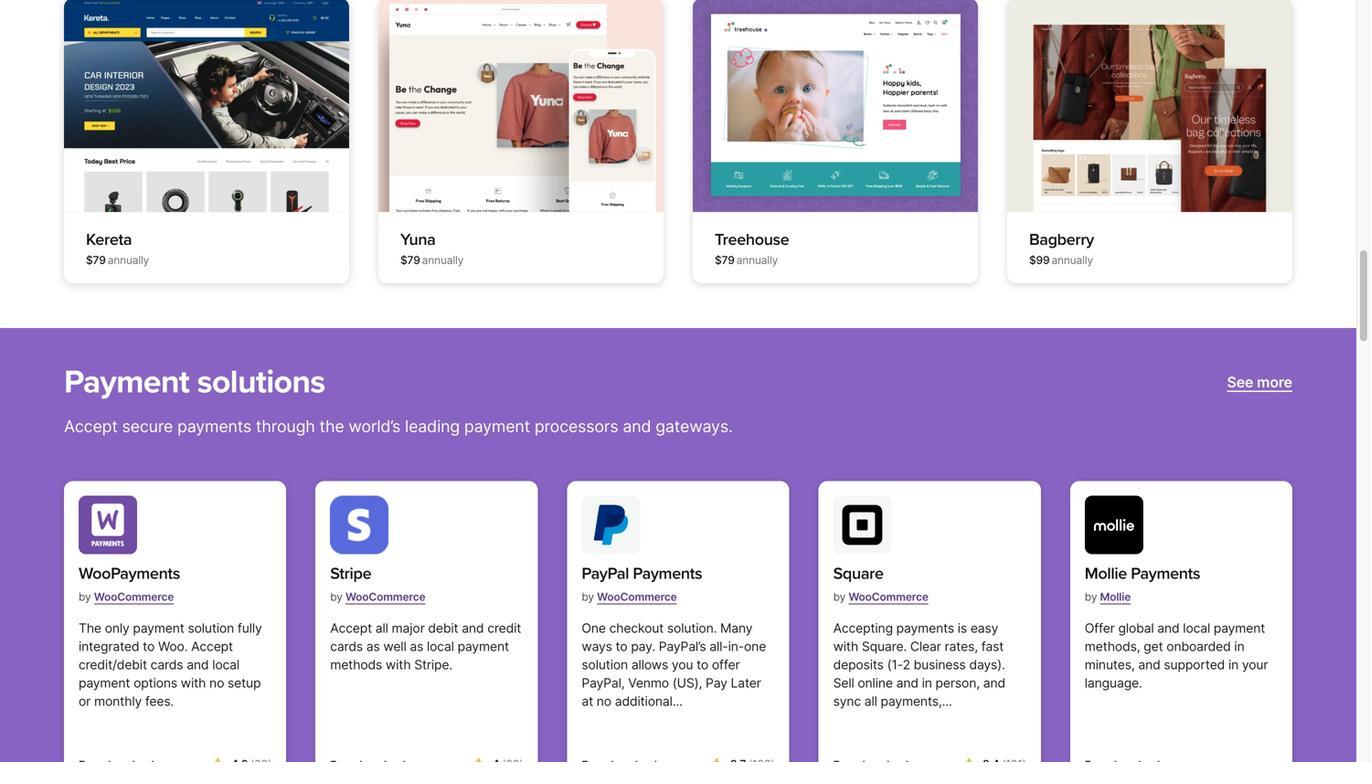 Task type: locate. For each thing, give the bounding box(es) containing it.
3 woocommerce from the left
[[597, 590, 677, 604]]

1 horizontal spatial payments
[[897, 621, 954, 636]]

all inside accept all major debit and credit cards as well as local payment methods with stripe.
[[376, 621, 388, 636]]

and
[[623, 416, 651, 436], [462, 621, 484, 636], [1158, 621, 1180, 636], [187, 657, 209, 673], [1139, 657, 1161, 673], [896, 675, 919, 691], [983, 675, 1006, 691]]

1 vertical spatial mollie
[[1100, 590, 1131, 604]]

square
[[833, 564, 884, 584]]

0 vertical spatial accept
[[64, 416, 118, 436]]

by for woopayments
[[79, 590, 91, 604]]

minutes,
[[1085, 657, 1135, 673]]

0 horizontal spatial local
[[212, 657, 240, 673]]

by inside the stripe by woocommerce
[[330, 590, 343, 604]]

all inside accepting payments is easy with square. clear rates, fast deposits (1-2 business days). sell online and in person, and sync all payments,...
[[865, 694, 877, 709]]

cards down woo.
[[151, 657, 183, 673]]

with down well
[[386, 657, 411, 673]]

3 woocommerce link from the left
[[597, 583, 677, 611]]

by down square
[[833, 590, 846, 604]]

2 horizontal spatial with
[[833, 639, 859, 654]]

0 horizontal spatial payments
[[177, 416, 251, 436]]

2 annually from the left
[[422, 254, 464, 267]]

fast
[[982, 639, 1004, 654]]

$79 inside kereta $79 annually
[[86, 254, 106, 267]]

2 vertical spatial local
[[212, 657, 240, 673]]

bagberry
[[1029, 230, 1094, 250]]

days).
[[969, 657, 1005, 673]]

$79 inside treehouse $79 annually
[[715, 254, 735, 267]]

1 vertical spatial solution
[[582, 657, 628, 673]]

payments inside paypal payments by woocommerce
[[633, 564, 702, 584]]

4 annually from the left
[[1052, 254, 1093, 267]]

treehouse link
[[715, 230, 789, 250]]

and down days). on the right
[[983, 675, 1006, 691]]

2 by from the left
[[330, 590, 343, 604]]

annually for kereta
[[108, 254, 149, 267]]

with
[[833, 639, 859, 654], [386, 657, 411, 673], [181, 675, 206, 691]]

1 horizontal spatial $79
[[400, 254, 420, 267]]

woocommerce down square link
[[849, 590, 929, 604]]

offer
[[712, 657, 740, 673]]

woocommerce inside square by woocommerce
[[849, 590, 929, 604]]

1 horizontal spatial local
[[427, 639, 454, 654]]

world's
[[349, 416, 401, 436]]

1 horizontal spatial with
[[386, 657, 411, 673]]

1 horizontal spatial accept
[[191, 639, 233, 654]]

by up the
[[79, 590, 91, 604]]

local down debit
[[427, 639, 454, 654]]

and right debit
[[462, 621, 484, 636]]

annually down kereta
[[108, 254, 149, 267]]

square by woocommerce
[[833, 564, 929, 604]]

payment inside the offer global and local payment methods, get onboarded in minutes, and supported in your language.
[[1214, 621, 1265, 636]]

woocommerce inside the stripe by woocommerce
[[346, 590, 425, 604]]

and down woo.
[[187, 657, 209, 673]]

to inside the only payment solution fully integrated to woo. accept credit/debit cards and local payment options with no setup or monthly fees.
[[143, 639, 155, 654]]

all down online
[[865, 694, 877, 709]]

get
[[1144, 639, 1163, 654]]

and inside accept all major debit and credit cards as well as local payment methods with stripe.
[[462, 621, 484, 636]]

woocommerce link up checkout at left
[[597, 583, 677, 611]]

solution left fully
[[188, 621, 234, 636]]

in inside accepting payments is easy with square. clear rates, fast deposits (1-2 business days). sell online and in person, and sync all payments,...
[[922, 675, 932, 691]]

leading
[[405, 416, 460, 436]]

cards up 'methods'
[[330, 639, 363, 654]]

the only payment solution fully integrated to woo. accept credit/debit cards and local payment options with no setup or monthly fees.
[[79, 621, 262, 709]]

you
[[672, 657, 693, 673]]

no
[[209, 675, 224, 691], [597, 694, 612, 709]]

yuna link
[[400, 230, 436, 250]]

solution.
[[667, 621, 717, 636]]

all
[[376, 621, 388, 636], [865, 694, 877, 709]]

payment right leading
[[464, 416, 530, 436]]

woocommerce for stripe
[[346, 590, 425, 604]]

by down 'paypal'
[[582, 590, 594, 604]]

local
[[1183, 621, 1211, 636], [427, 639, 454, 654], [212, 657, 240, 673]]

accept down "payment" in the left of the page
[[64, 416, 118, 436]]

1 horizontal spatial no
[[597, 694, 612, 709]]

$79 for kereta
[[86, 254, 106, 267]]

$79 down yuna link
[[400, 254, 420, 267]]

payment up your on the right bottom
[[1214, 621, 1265, 636]]

no inside one checkout solution. many ways to pay. paypal's all-in-one solution allows you to offer paypal, venmo (us), pay later at no additional...
[[597, 694, 612, 709]]

2 payments from the left
[[1131, 564, 1200, 584]]

only
[[105, 621, 129, 636]]

onboarded
[[1167, 639, 1231, 654]]

or
[[79, 694, 91, 709]]

in up your on the right bottom
[[1235, 639, 1245, 654]]

by for square
[[833, 590, 846, 604]]

by inside square by woocommerce
[[833, 590, 846, 604]]

with inside accept all major debit and credit cards as well as local payment methods with stripe.
[[386, 657, 411, 673]]

0 horizontal spatial all
[[376, 621, 388, 636]]

0 vertical spatial no
[[209, 675, 224, 691]]

accept inside accept all major debit and credit cards as well as local payment methods with stripe.
[[330, 621, 372, 636]]

and down 2
[[896, 675, 919, 691]]

5 by from the left
[[1085, 590, 1097, 604]]

global
[[1119, 621, 1154, 636]]

in left your on the right bottom
[[1229, 657, 1239, 673]]

2 vertical spatial in
[[922, 675, 932, 691]]

1 horizontal spatial payments
[[1131, 564, 1200, 584]]

1 vertical spatial no
[[597, 694, 612, 709]]

$79 inside yuna $79 annually
[[400, 254, 420, 267]]

0 vertical spatial solution
[[188, 621, 234, 636]]

by inside woopayments by woocommerce
[[79, 590, 91, 604]]

woocommerce link for square
[[849, 583, 929, 611]]

annually down yuna link
[[422, 254, 464, 267]]

4 woocommerce from the left
[[849, 590, 929, 604]]

mollie
[[1085, 564, 1127, 584], [1100, 590, 1131, 604]]

4 by from the left
[[833, 590, 846, 604]]

annually
[[108, 254, 149, 267], [422, 254, 464, 267], [737, 254, 778, 267], [1052, 254, 1093, 267]]

venmo
[[628, 675, 669, 691]]

by down stripe at the bottom left of page
[[330, 590, 343, 604]]

annually inside treehouse $79 annually
[[737, 254, 778, 267]]

0 vertical spatial cards
[[330, 639, 363, 654]]

local up setup
[[212, 657, 240, 673]]

all up well
[[376, 621, 388, 636]]

1 horizontal spatial as
[[410, 639, 423, 654]]

payments up the solution.
[[633, 564, 702, 584]]

as down major
[[410, 639, 423, 654]]

payments right mollie link
[[1131, 564, 1200, 584]]

1 $79 from the left
[[86, 254, 106, 267]]

with right 'options'
[[181, 675, 206, 691]]

$79 for yuna
[[400, 254, 420, 267]]

annually down bagberry
[[1052, 254, 1093, 267]]

0 horizontal spatial cards
[[151, 657, 183, 673]]

payment down credit
[[458, 639, 509, 654]]

local up onboarded
[[1183, 621, 1211, 636]]

in up payments,...
[[922, 675, 932, 691]]

1 horizontal spatial all
[[865, 694, 877, 709]]

0 vertical spatial local
[[1183, 621, 1211, 636]]

no left setup
[[209, 675, 224, 691]]

$79 down the kereta link
[[86, 254, 106, 267]]

2 vertical spatial accept
[[191, 639, 233, 654]]

0 vertical spatial all
[[376, 621, 388, 636]]

paypal payments link
[[582, 562, 702, 586]]

1 horizontal spatial solution
[[582, 657, 628, 673]]

to right you
[[697, 657, 709, 673]]

(1-
[[887, 657, 903, 673]]

accept right woo.
[[191, 639, 233, 654]]

woopayments
[[79, 564, 180, 584]]

2 horizontal spatial to
[[697, 657, 709, 673]]

1 woocommerce from the left
[[94, 590, 174, 604]]

annually for treehouse
[[737, 254, 778, 267]]

0 horizontal spatial as
[[366, 639, 380, 654]]

solution
[[188, 621, 234, 636], [582, 657, 628, 673]]

payments up clear
[[897, 621, 954, 636]]

woocommerce down the woopayments link
[[94, 590, 174, 604]]

options
[[134, 675, 177, 691]]

3 by from the left
[[582, 590, 594, 604]]

paypal payments by woocommerce
[[582, 564, 702, 604]]

woocommerce link up major
[[346, 583, 425, 611]]

accept
[[64, 416, 118, 436], [330, 621, 372, 636], [191, 639, 233, 654]]

annually inside yuna $79 annually
[[422, 254, 464, 267]]

1 annually from the left
[[108, 254, 149, 267]]

solutions
[[197, 363, 325, 402]]

by
[[79, 590, 91, 604], [330, 590, 343, 604], [582, 590, 594, 604], [833, 590, 846, 604], [1085, 590, 1097, 604]]

accept for accept all major debit and credit cards as well as local payment methods with stripe.
[[330, 621, 372, 636]]

annually inside bagberry $99 annually
[[1052, 254, 1093, 267]]

1 horizontal spatial cards
[[330, 639, 363, 654]]

1 by from the left
[[79, 590, 91, 604]]

2 vertical spatial with
[[181, 675, 206, 691]]

solution inside one checkout solution. many ways to pay. paypal's all-in-one solution allows you to offer paypal, venmo (us), pay later at no additional...
[[582, 657, 628, 673]]

2 $79 from the left
[[400, 254, 420, 267]]

payments
[[633, 564, 702, 584], [1131, 564, 1200, 584]]

1 vertical spatial cards
[[151, 657, 183, 673]]

2 horizontal spatial $79
[[715, 254, 735, 267]]

3 annually from the left
[[737, 254, 778, 267]]

to
[[143, 639, 155, 654], [616, 639, 628, 654], [697, 657, 709, 673]]

0 horizontal spatial accept
[[64, 416, 118, 436]]

1 vertical spatial local
[[427, 639, 454, 654]]

2
[[903, 657, 910, 673]]

3 $79 from the left
[[715, 254, 735, 267]]

payments down payment solutions
[[177, 416, 251, 436]]

2 woocommerce link from the left
[[346, 583, 425, 611]]

accept up 'methods'
[[330, 621, 372, 636]]

1 vertical spatial accept
[[330, 621, 372, 636]]

annually for yuna
[[422, 254, 464, 267]]

2 horizontal spatial local
[[1183, 621, 1211, 636]]

1 vertical spatial all
[[865, 694, 877, 709]]

credit
[[487, 621, 521, 636]]

stripe link
[[330, 562, 425, 586]]

0 horizontal spatial no
[[209, 675, 224, 691]]

as
[[366, 639, 380, 654], [410, 639, 423, 654]]

language.
[[1085, 675, 1143, 691]]

woocommerce inside woopayments by woocommerce
[[94, 590, 174, 604]]

with inside the only payment solution fully integrated to woo. accept credit/debit cards and local payment options with no setup or monthly fees.
[[181, 675, 206, 691]]

payment
[[64, 363, 189, 402]]

0 horizontal spatial payments
[[633, 564, 702, 584]]

$79 down 'treehouse'
[[715, 254, 735, 267]]

annually inside kereta $79 annually
[[108, 254, 149, 267]]

woocommerce down paypal payments link
[[597, 590, 677, 604]]

0 vertical spatial payments
[[177, 416, 251, 436]]

with up deposits
[[833, 639, 859, 654]]

supported
[[1164, 657, 1225, 673]]

0 vertical spatial in
[[1235, 639, 1245, 654]]

2 horizontal spatial accept
[[330, 621, 372, 636]]

local inside accept all major debit and credit cards as well as local payment methods with stripe.
[[427, 639, 454, 654]]

woocommerce link for stripe
[[346, 583, 425, 611]]

no right at
[[597, 694, 612, 709]]

2 woocommerce from the left
[[346, 590, 425, 604]]

$99
[[1029, 254, 1050, 267]]

to left woo.
[[143, 639, 155, 654]]

well
[[383, 639, 406, 654]]

1 vertical spatial payments
[[897, 621, 954, 636]]

as left well
[[366, 639, 380, 654]]

stripe.
[[414, 657, 453, 673]]

solution up paypal,
[[582, 657, 628, 673]]

0 vertical spatial with
[[833, 639, 859, 654]]

1 vertical spatial with
[[386, 657, 411, 673]]

0 horizontal spatial with
[[181, 675, 206, 691]]

kereta
[[86, 230, 132, 250]]

secure
[[122, 416, 173, 436]]

0 horizontal spatial to
[[143, 639, 155, 654]]

to left pay.
[[616, 639, 628, 654]]

woocommerce down stripe link
[[346, 590, 425, 604]]

annually down 'treehouse'
[[737, 254, 778, 267]]

4 woocommerce link from the left
[[849, 583, 929, 611]]

payments inside the mollie payments by mollie
[[1131, 564, 1200, 584]]

accept all major debit and credit cards as well as local payment methods with stripe.
[[330, 621, 521, 673]]

kereta link
[[86, 230, 132, 250]]

woocommerce
[[94, 590, 174, 604], [346, 590, 425, 604], [597, 590, 677, 604], [849, 590, 929, 604]]

0 horizontal spatial solution
[[188, 621, 234, 636]]

by inside paypal payments by woocommerce
[[582, 590, 594, 604]]

accept for accept secure payments through the world's leading payment processors and gateways.
[[64, 416, 118, 436]]

1 woocommerce link from the left
[[94, 583, 174, 611]]

payment
[[464, 416, 530, 436], [133, 621, 184, 636], [1214, 621, 1265, 636], [458, 639, 509, 654], [79, 675, 130, 691]]

1 payments from the left
[[633, 564, 702, 584]]

woocommerce link up only
[[94, 583, 174, 611]]

woocommerce link up accepting
[[849, 583, 929, 611]]

by left mollie link
[[1085, 590, 1097, 604]]

woo.
[[158, 639, 188, 654]]

0 horizontal spatial $79
[[86, 254, 106, 267]]

allows
[[632, 657, 668, 673]]

easy
[[971, 621, 999, 636]]



Task type: describe. For each thing, give the bounding box(es) containing it.
ways
[[582, 639, 612, 654]]

business
[[914, 657, 966, 673]]

offer global and local payment methods, get onboarded in minutes, and supported in your language.
[[1085, 621, 1268, 691]]

processors
[[535, 416, 618, 436]]

1 horizontal spatial to
[[616, 639, 628, 654]]

yuna $79 annually
[[400, 230, 464, 267]]

is
[[958, 621, 967, 636]]

sync
[[833, 694, 861, 709]]

local inside the offer global and local payment methods, get onboarded in minutes, and supported in your language.
[[1183, 621, 1211, 636]]

by inside the mollie payments by mollie
[[1085, 590, 1097, 604]]

woocommerce link for paypal
[[597, 583, 677, 611]]

woopayments by woocommerce
[[79, 564, 180, 604]]

treehouse $79 annually
[[715, 230, 789, 267]]

online
[[858, 675, 893, 691]]

all-
[[710, 639, 728, 654]]

monthly
[[94, 694, 142, 709]]

the
[[79, 621, 101, 636]]

with inside accepting payments is easy with square. clear rates, fast deposits (1-2 business days). sell online and in person, and sync all payments,...
[[833, 639, 859, 654]]

payment inside accept all major debit and credit cards as well as local payment methods with stripe.
[[458, 639, 509, 654]]

debit
[[428, 621, 458, 636]]

payments inside accepting payments is easy with square. clear rates, fast deposits (1-2 business days). sell online and in person, and sync all payments,...
[[897, 621, 954, 636]]

kereta $79 annually
[[86, 230, 149, 267]]

woocommerce inside paypal payments by woocommerce
[[597, 590, 677, 604]]

person,
[[936, 675, 980, 691]]

later
[[731, 675, 761, 691]]

paypal's
[[659, 639, 706, 654]]

many
[[720, 621, 753, 636]]

bagberry link
[[1029, 230, 1094, 250]]

additional...
[[615, 694, 683, 709]]

paypal,
[[582, 675, 625, 691]]

fully
[[238, 621, 262, 636]]

mollie payments by mollie
[[1085, 564, 1200, 604]]

setup
[[228, 675, 261, 691]]

by for stripe
[[330, 590, 343, 604]]

accept inside the only payment solution fully integrated to woo. accept credit/debit cards and local payment options with no setup or monthly fees.
[[191, 639, 233, 654]]

1 vertical spatial in
[[1229, 657, 1239, 673]]

paypal
[[582, 564, 629, 584]]

bagberry $99 annually
[[1029, 230, 1094, 267]]

pay.
[[631, 639, 655, 654]]

fees.
[[145, 694, 174, 709]]

and up get
[[1158, 621, 1180, 636]]

payments for paypal payments
[[633, 564, 702, 584]]

rates,
[[945, 639, 978, 654]]

2 as from the left
[[410, 639, 423, 654]]

accept secure payments through the world's leading payment processors and gateways.
[[64, 416, 737, 436]]

woocommerce for woopayments
[[94, 590, 174, 604]]

at
[[582, 694, 593, 709]]

sell
[[833, 675, 854, 691]]

your
[[1242, 657, 1268, 673]]

see
[[1227, 374, 1254, 391]]

more
[[1257, 374, 1293, 391]]

checkout
[[609, 621, 664, 636]]

mollie link
[[1100, 583, 1131, 611]]

(us),
[[673, 675, 702, 691]]

methods,
[[1085, 639, 1140, 654]]

credit/debit
[[79, 657, 147, 673]]

payments for mollie payments
[[1131, 564, 1200, 584]]

stripe
[[330, 564, 371, 584]]

treehouse
[[715, 230, 789, 250]]

0 vertical spatial mollie
[[1085, 564, 1127, 584]]

gateways.
[[656, 416, 733, 436]]

accepting
[[833, 621, 893, 636]]

$79 for treehouse
[[715, 254, 735, 267]]

clear
[[910, 639, 941, 654]]

cards inside accept all major debit and credit cards as well as local payment methods with stripe.
[[330, 639, 363, 654]]

and inside the only payment solution fully integrated to woo. accept credit/debit cards and local payment options with no setup or monthly fees.
[[187, 657, 209, 673]]

and down get
[[1139, 657, 1161, 673]]

pay
[[706, 675, 728, 691]]

stripe by woocommerce
[[330, 564, 425, 604]]

offer
[[1085, 621, 1115, 636]]

no inside the only payment solution fully integrated to woo. accept credit/debit cards and local payment options with no setup or monthly fees.
[[209, 675, 224, 691]]

payment up woo.
[[133, 621, 184, 636]]

major
[[392, 621, 425, 636]]

payment solutions
[[64, 363, 325, 402]]

see more link
[[1227, 372, 1293, 394]]

in-
[[728, 639, 744, 654]]

methods
[[330, 657, 382, 673]]

through
[[256, 416, 315, 436]]

woocommerce link for woopayments
[[94, 583, 174, 611]]

one checkout solution. many ways to pay. paypal's all-in-one solution allows you to offer paypal, venmo (us), pay later at no additional...
[[582, 621, 766, 709]]

local inside the only payment solution fully integrated to woo. accept credit/debit cards and local payment options with no setup or monthly fees.
[[212, 657, 240, 673]]

see more
[[1227, 374, 1293, 391]]

square link
[[833, 562, 929, 586]]

solution inside the only payment solution fully integrated to woo. accept credit/debit cards and local payment options with no setup or monthly fees.
[[188, 621, 234, 636]]

deposits
[[833, 657, 884, 673]]

woopayments link
[[79, 562, 180, 586]]

square.
[[862, 639, 907, 654]]

and left gateways.
[[623, 416, 651, 436]]

woocommerce for square
[[849, 590, 929, 604]]

payment down credit/debit on the left bottom of the page
[[79, 675, 130, 691]]

annually for bagberry
[[1052, 254, 1093, 267]]

one
[[582, 621, 606, 636]]

accepting payments is easy with square. clear rates, fast deposits (1-2 business days). sell online and in person, and sync all payments,...
[[833, 621, 1006, 709]]

mollie payments link
[[1085, 562, 1200, 586]]

1 as from the left
[[366, 639, 380, 654]]

payments,...
[[881, 694, 952, 709]]

one
[[744, 639, 766, 654]]

cards inside the only payment solution fully integrated to woo. accept credit/debit cards and local payment options with no setup or monthly fees.
[[151, 657, 183, 673]]



Task type: vqa. For each thing, say whether or not it's contained in the screenshot.
local within the Accept all major debit and credit cards as well as local payment methods with Stripe.
yes



